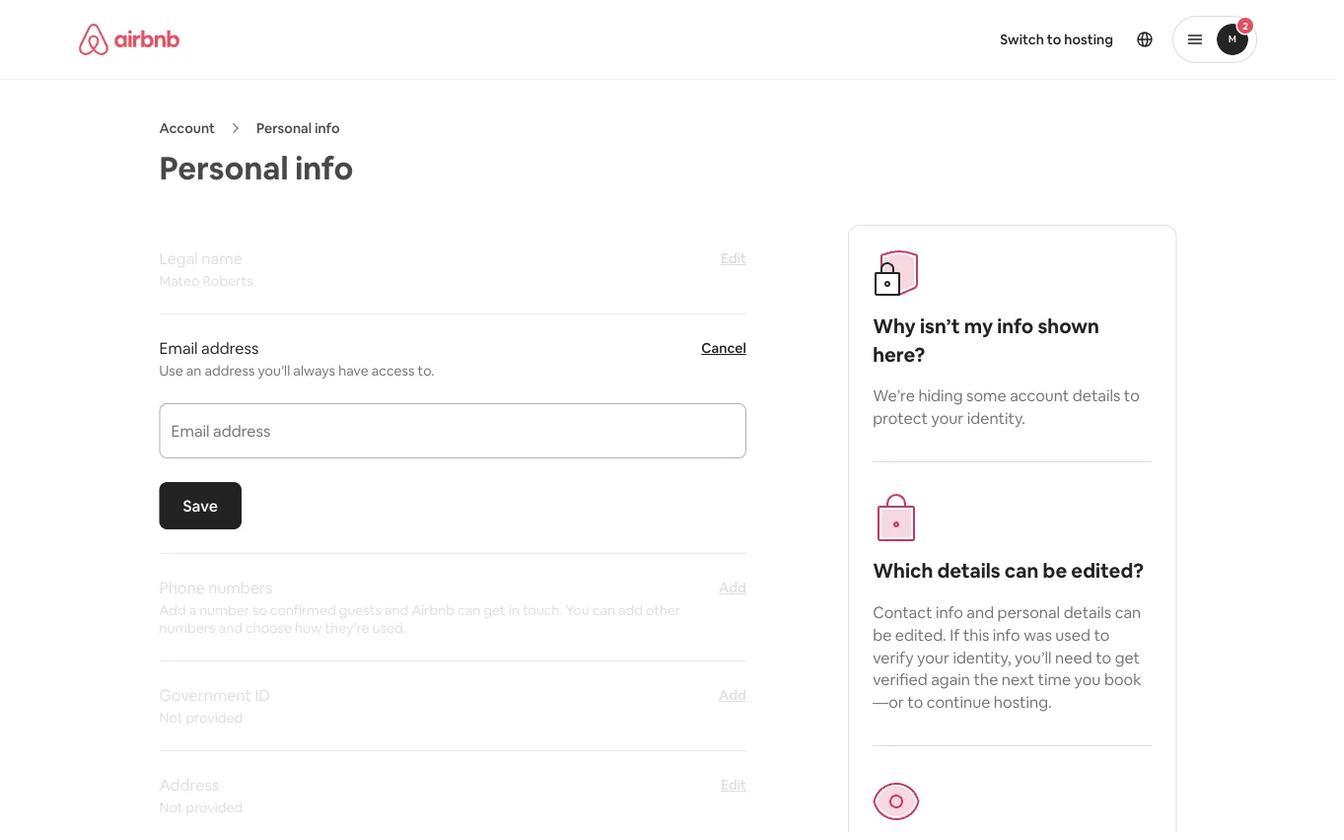 Task type: vqa. For each thing, say whether or not it's contained in the screenshot.
Australia within the Marengo, Australia Beach and mountain views Nov 7 – 12 $339 night
no



Task type: describe. For each thing, give the bounding box(es) containing it.
contact info and personal details can be edited. if this info was used to verify your identity, you'll need to get verified again the next time you book —or to continue hosting.
[[873, 602, 1142, 713]]

save button
[[159, 483, 242, 530]]

details for account
[[1073, 386, 1121, 406]]

number
[[200, 602, 250, 620]]

isn't
[[921, 314, 961, 339]]

1 vertical spatial details
[[938, 558, 1001, 584]]

add button
[[719, 578, 747, 598]]

switch
[[1001, 31, 1045, 48]]

0 vertical spatial personal
[[256, 119, 312, 137]]

you
[[566, 602, 590, 620]]

time
[[1038, 670, 1072, 690]]

book
[[1105, 670, 1142, 690]]

government id not provided
[[159, 685, 271, 727]]

contact
[[873, 602, 933, 623]]

shown
[[1038, 314, 1100, 339]]

which
[[873, 558, 934, 584]]

to up 'you'
[[1096, 648, 1112, 668]]

cancel
[[702, 339, 747, 357]]

confirmed
[[270, 602, 336, 620]]

2 button
[[1173, 16, 1258, 63]]

my
[[965, 314, 994, 339]]

why
[[873, 314, 916, 339]]

always
[[293, 362, 336, 380]]

save
[[183, 496, 218, 516]]

and inside contact info and personal details can be edited. if this info was used to verify your identity, you'll need to get verified again the next time you book —or to continue hosting.
[[967, 602, 995, 623]]

can right airbnb
[[458, 602, 481, 620]]

edit button for legal name
[[721, 249, 747, 268]]

next
[[1002, 670, 1035, 690]]

name
[[202, 248, 242, 268]]

edit button for address
[[721, 776, 747, 795]]

which details can be edited?
[[873, 558, 1145, 584]]

id
[[255, 685, 271, 706]]

some
[[967, 386, 1007, 406]]

your inside we're hiding some account details to protect your identity.
[[932, 409, 964, 429]]

identity,
[[954, 648, 1012, 668]]

to inside profile element
[[1048, 31, 1062, 48]]

0 vertical spatial personal info
[[256, 119, 340, 137]]

was
[[1024, 625, 1053, 645]]

edited.
[[896, 625, 947, 645]]

account link
[[159, 119, 215, 137]]

use
[[159, 362, 183, 380]]

we're
[[873, 386, 916, 406]]

identity.
[[968, 409, 1026, 429]]

verify
[[873, 648, 914, 668]]

switch to hosting link
[[989, 19, 1126, 60]]

access
[[372, 362, 415, 380]]

add for the 'add' link
[[719, 687, 747, 705]]

address not provided
[[159, 775, 243, 817]]

legal
[[159, 248, 198, 268]]

to inside we're hiding some account details to protect your identity.
[[1125, 386, 1140, 406]]

provided inside government id not provided
[[186, 709, 243, 727]]

can right you
[[593, 602, 616, 620]]

if
[[951, 625, 960, 645]]

add
[[619, 602, 643, 620]]

0 vertical spatial address
[[201, 338, 259, 358]]

not inside address not provided
[[159, 799, 183, 817]]

info inside why isn't my info shown here?
[[998, 314, 1034, 339]]

used.
[[373, 620, 407, 637]]

be inside contact info and personal details can be edited. if this info was used to verify your identity, you'll need to get verified again the next time you book —or to continue hosting.
[[873, 625, 892, 645]]

0 vertical spatial be
[[1043, 558, 1068, 584]]

—or
[[873, 693, 905, 713]]

can up the personal
[[1005, 558, 1039, 584]]

they're
[[325, 620, 370, 637]]

you'll inside contact info and personal details can be edited. if this info was used to verify your identity, you'll need to get verified again the next time you book —or to continue hosting.
[[1015, 648, 1052, 668]]

how
[[295, 620, 322, 637]]

get inside contact info and personal details can be edited. if this info was used to verify your identity, you'll need to get verified again the next time you book —or to continue hosting.
[[1116, 648, 1141, 668]]



Task type: locate. For each thing, give the bounding box(es) containing it.
2 provided from the top
[[186, 799, 243, 817]]

profile element
[[692, 0, 1258, 79]]

personal right "account"
[[256, 119, 312, 137]]

1 horizontal spatial and
[[385, 602, 409, 620]]

0 vertical spatial numbers
[[208, 578, 273, 598]]

edit for address
[[721, 777, 747, 794]]

edit button
[[721, 249, 747, 268], [721, 776, 747, 795]]

not down government
[[159, 709, 183, 727]]

0 vertical spatial edit
[[721, 250, 747, 267]]

this
[[964, 625, 990, 645]]

airbnb
[[412, 602, 455, 620]]

1 vertical spatial personal info
[[159, 147, 354, 188]]

you'll inside email address use an address you'll always have access to.
[[258, 362, 290, 380]]

add inside phone numbers add a number so confirmed guests and airbnb can get in touch. you can add other numbers and choose how they're used.
[[159, 602, 186, 620]]

0 vertical spatial provided
[[186, 709, 243, 727]]

provided
[[186, 709, 243, 727], [186, 799, 243, 817]]

details
[[1073, 386, 1121, 406], [938, 558, 1001, 584], [1064, 602, 1112, 623]]

numbers
[[208, 578, 273, 598], [159, 620, 216, 637]]

have
[[339, 362, 369, 380]]

edited?
[[1072, 558, 1145, 584]]

so
[[253, 602, 267, 620]]

to right the used
[[1095, 625, 1110, 645]]

0 vertical spatial add
[[719, 579, 747, 597]]

and right guests
[[385, 602, 409, 620]]

and left so
[[219, 620, 243, 637]]

0 horizontal spatial get
[[484, 602, 506, 620]]

get
[[484, 602, 506, 620], [1116, 648, 1141, 668]]

provided down government
[[186, 709, 243, 727]]

verified
[[873, 670, 928, 690]]

edit button up cancel
[[721, 249, 747, 268]]

edit up cancel
[[721, 250, 747, 267]]

provided inside address not provided
[[186, 799, 243, 817]]

0 vertical spatial get
[[484, 602, 506, 620]]

here?
[[873, 342, 926, 368]]

to right —or
[[908, 693, 924, 713]]

1 vertical spatial your
[[918, 648, 950, 668]]

get up book
[[1116, 648, 1141, 668]]

can down edited?
[[1116, 602, 1142, 623]]

the
[[974, 670, 999, 690]]

1 vertical spatial not
[[159, 799, 183, 817]]

not down the 'address'
[[159, 799, 183, 817]]

not inside government id not provided
[[159, 709, 183, 727]]

to.
[[418, 362, 435, 380]]

hosting.
[[994, 693, 1053, 713]]

government
[[159, 685, 252, 706]]

2 edit button from the top
[[721, 776, 747, 795]]

0 vertical spatial you'll
[[258, 362, 290, 380]]

personal info
[[256, 119, 340, 137], [159, 147, 354, 188]]

switch to hosting
[[1001, 31, 1114, 48]]

edit for legal name
[[721, 250, 747, 267]]

1 edit from the top
[[721, 250, 747, 267]]

None text field
[[171, 429, 735, 449]]

1 vertical spatial get
[[1116, 648, 1141, 668]]

details inside we're hiding some account details to protect your identity.
[[1073, 386, 1121, 406]]

account
[[159, 119, 215, 137]]

add link
[[719, 686, 747, 706]]

1 vertical spatial you'll
[[1015, 648, 1052, 668]]

your down hiding
[[932, 409, 964, 429]]

hiding
[[919, 386, 964, 406]]

your
[[932, 409, 964, 429], [918, 648, 950, 668]]

1 vertical spatial edit button
[[721, 776, 747, 795]]

2 horizontal spatial and
[[967, 602, 995, 623]]

you
[[1075, 670, 1102, 690]]

1 vertical spatial provided
[[186, 799, 243, 817]]

email address use an address you'll always have access to.
[[159, 338, 435, 380]]

used
[[1056, 625, 1091, 645]]

details for personal
[[1064, 602, 1112, 623]]

2 vertical spatial add
[[719, 687, 747, 705]]

touch.
[[523, 602, 563, 620]]

account
[[1011, 386, 1070, 406]]

details right account
[[1073, 386, 1121, 406]]

numbers down phone at bottom left
[[159, 620, 216, 637]]

0 horizontal spatial and
[[219, 620, 243, 637]]

phone numbers add a number so confirmed guests and airbnb can get in touch. you can add other numbers and choose how they're used.
[[159, 578, 681, 637]]

details inside contact info and personal details can be edited. if this info was used to verify your identity, you'll need to get verified again the next time you book —or to continue hosting.
[[1064, 602, 1112, 623]]

personal down "account"
[[159, 147, 289, 188]]

other
[[646, 602, 681, 620]]

your inside contact info and personal details can be edited. if this info was used to verify your identity, you'll need to get verified again the next time you book —or to continue hosting.
[[918, 648, 950, 668]]

cancel button
[[702, 338, 747, 358]]

info
[[315, 119, 340, 137], [295, 147, 354, 188], [998, 314, 1034, 339], [936, 602, 964, 623], [993, 625, 1021, 645]]

need
[[1056, 648, 1093, 668]]

address
[[159, 775, 219, 795]]

1 vertical spatial numbers
[[159, 620, 216, 637]]

mateo
[[159, 272, 200, 290]]

1 horizontal spatial you'll
[[1015, 648, 1052, 668]]

you'll down was
[[1015, 648, 1052, 668]]

you'll left always
[[258, 362, 290, 380]]

1 vertical spatial address
[[205, 362, 255, 380]]

1 vertical spatial personal
[[159, 147, 289, 188]]

address
[[201, 338, 259, 358], [205, 362, 255, 380]]

edit
[[721, 250, 747, 267], [721, 777, 747, 794]]

address right an
[[205, 362, 255, 380]]

your down edited.
[[918, 648, 950, 668]]

be
[[1043, 558, 1068, 584], [873, 625, 892, 645]]

provided down the 'address'
[[186, 799, 243, 817]]

0 vertical spatial your
[[932, 409, 964, 429]]

0 vertical spatial edit button
[[721, 249, 747, 268]]

2 edit from the top
[[721, 777, 747, 794]]

not
[[159, 709, 183, 727], [159, 799, 183, 817]]

phone
[[159, 578, 205, 598]]

address up an
[[201, 338, 259, 358]]

be up the personal
[[1043, 558, 1068, 584]]

edit down the 'add' link
[[721, 777, 747, 794]]

get left in
[[484, 602, 506, 620]]

details up the used
[[1064, 602, 1112, 623]]

0 horizontal spatial be
[[873, 625, 892, 645]]

1 provided from the top
[[186, 709, 243, 727]]

and
[[385, 602, 409, 620], [967, 602, 995, 623], [219, 620, 243, 637]]

we're hiding some account details to protect your identity.
[[873, 386, 1140, 429]]

can inside contact info and personal details can be edited. if this info was used to verify your identity, you'll need to get verified again the next time you book —or to continue hosting.
[[1116, 602, 1142, 623]]

protect
[[873, 409, 929, 429]]

1 not from the top
[[159, 709, 183, 727]]

add for add button
[[719, 579, 747, 597]]

1 edit button from the top
[[721, 249, 747, 268]]

0 horizontal spatial you'll
[[258, 362, 290, 380]]

to right switch
[[1048, 31, 1062, 48]]

continue
[[927, 693, 991, 713]]

2 not from the top
[[159, 799, 183, 817]]

legal name mateo roberts
[[159, 248, 253, 290]]

in
[[509, 602, 520, 620]]

to right account
[[1125, 386, 1140, 406]]

a
[[189, 602, 197, 620]]

why isn't my info shown here?
[[873, 314, 1100, 368]]

numbers up number
[[208, 578, 273, 598]]

hosting
[[1065, 31, 1114, 48]]

1 vertical spatial be
[[873, 625, 892, 645]]

2
[[1243, 19, 1249, 32]]

can
[[1005, 558, 1039, 584], [458, 602, 481, 620], [593, 602, 616, 620], [1116, 602, 1142, 623]]

get inside phone numbers add a number so confirmed guests and airbnb can get in touch. you can add other numbers and choose how they're used.
[[484, 602, 506, 620]]

0 vertical spatial not
[[159, 709, 183, 727]]

add
[[719, 579, 747, 597], [159, 602, 186, 620], [719, 687, 747, 705]]

email
[[159, 338, 198, 358]]

1 vertical spatial add
[[159, 602, 186, 620]]

to
[[1048, 31, 1062, 48], [1125, 386, 1140, 406], [1095, 625, 1110, 645], [1096, 648, 1112, 668], [908, 693, 924, 713]]

details up this
[[938, 558, 1001, 584]]

you'll
[[258, 362, 290, 380], [1015, 648, 1052, 668]]

choose
[[246, 620, 292, 637]]

2 vertical spatial details
[[1064, 602, 1112, 623]]

guests
[[339, 602, 382, 620]]

again
[[932, 670, 971, 690]]

0 vertical spatial details
[[1073, 386, 1121, 406]]

1 horizontal spatial get
[[1116, 648, 1141, 668]]

roberts
[[203, 272, 253, 290]]

be up 'verify'
[[873, 625, 892, 645]]

personal
[[998, 602, 1061, 623]]

1 vertical spatial edit
[[721, 777, 747, 794]]

an
[[186, 362, 202, 380]]

1 horizontal spatial be
[[1043, 558, 1068, 584]]

edit button down the 'add' link
[[721, 776, 747, 795]]

and up this
[[967, 602, 995, 623]]



